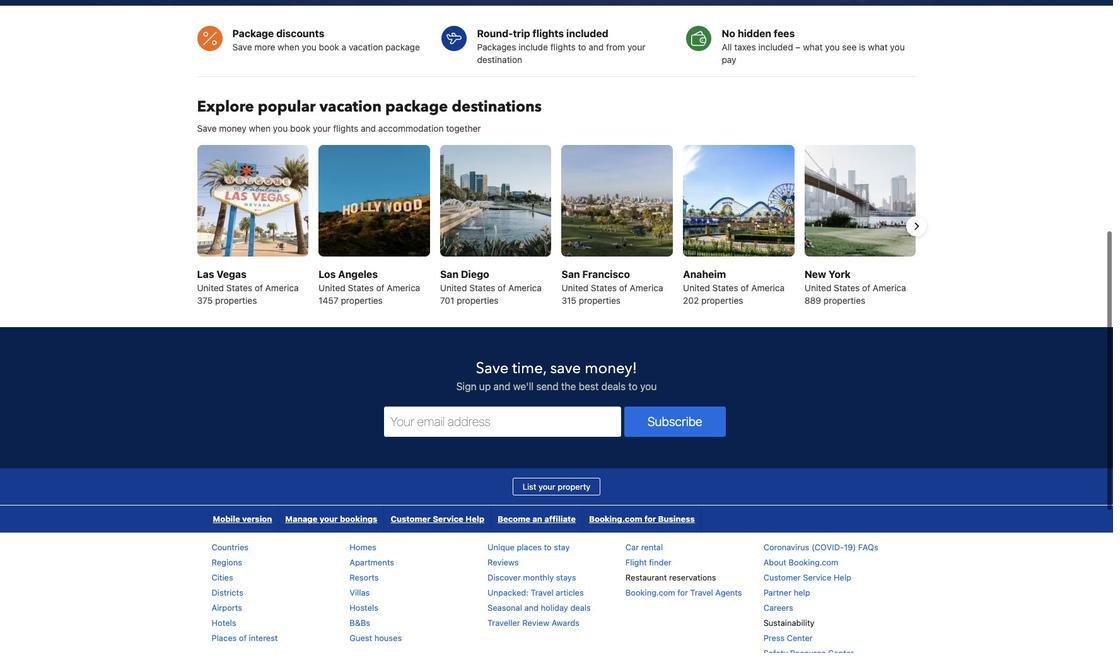 Task type: vqa. For each thing, say whether or not it's contained in the screenshot.


Task type: locate. For each thing, give the bounding box(es) containing it.
to inside save time, save money! sign up and we'll send the best deals to you
[[629, 381, 638, 392]]

an
[[533, 514, 542, 524]]

b&bs
[[350, 618, 370, 628]]

package
[[385, 42, 420, 53], [385, 97, 448, 118]]

2 united from the left
[[319, 283, 346, 293]]

united up 315
[[562, 283, 589, 293]]

properties down diego
[[457, 295, 499, 306]]

properties for san francisco
[[579, 295, 621, 306]]

customer right bookings on the bottom left
[[391, 514, 431, 524]]

properties inside los angeles united states of america 1457 properties
[[341, 295, 383, 306]]

book
[[319, 42, 339, 53], [290, 123, 310, 134]]

of inside san diego united states of america 701 properties
[[498, 283, 506, 293]]

for down reservations
[[678, 588, 688, 598]]

america for san francisco
[[630, 283, 663, 293]]

and right up
[[494, 381, 511, 392]]

0 horizontal spatial book
[[290, 123, 310, 134]]

san for san diego
[[440, 269, 459, 280]]

6 united from the left
[[805, 283, 832, 293]]

2 horizontal spatial save
[[476, 358, 509, 379]]

properties inside san diego united states of america 701 properties
[[457, 295, 499, 306]]

1 horizontal spatial save
[[232, 42, 252, 53]]

when inside "explore popular vacation package destinations save money when you book your flights and accommodation together"
[[249, 123, 271, 134]]

places
[[517, 543, 542, 553]]

0 horizontal spatial deals
[[570, 603, 591, 613]]

travel inside car rental flight finder restaurant reservations booking.com for travel agents
[[690, 588, 713, 598]]

1 travel from the left
[[531, 588, 554, 598]]

1 what from the left
[[803, 42, 823, 53]]

1 package from the top
[[385, 42, 420, 53]]

1 horizontal spatial san
[[562, 269, 580, 280]]

villas
[[350, 588, 370, 598]]

monthly
[[523, 573, 554, 583]]

2 states from the left
[[348, 283, 374, 293]]

reviews
[[488, 558, 519, 568]]

0 vertical spatial book
[[319, 42, 339, 53]]

save down package
[[232, 42, 252, 53]]

states inside 'new york united states of america 889 properties'
[[834, 283, 860, 293]]

1 horizontal spatial included
[[758, 42, 793, 53]]

careers link
[[764, 603, 793, 613]]

united inside los angeles united states of america 1457 properties
[[319, 283, 346, 293]]

property
[[558, 482, 591, 492]]

together
[[446, 123, 481, 134]]

3 united from the left
[[440, 283, 467, 293]]

0 horizontal spatial when
[[249, 123, 271, 134]]

service
[[433, 514, 463, 524], [803, 573, 832, 583]]

america inside anaheim united states of america 202 properties
[[751, 283, 785, 293]]

deals inside unique places to stay reviews discover monthly stays unpacked: travel articles seasonal and holiday deals traveller review awards
[[570, 603, 591, 613]]

properties right the 202
[[702, 295, 743, 306]]

1 horizontal spatial help
[[834, 573, 852, 583]]

states down anaheim
[[712, 283, 738, 293]]

1 vertical spatial customer service help link
[[764, 573, 852, 583]]

4 states from the left
[[591, 283, 617, 293]]

your inside round-trip flights included packages include flights to and from your destination
[[628, 42, 646, 53]]

0 horizontal spatial customer service help link
[[384, 506, 491, 533]]

help left become
[[466, 514, 484, 524]]

1 vertical spatial when
[[249, 123, 271, 134]]

0 vertical spatial for
[[644, 514, 656, 524]]

united inside las vegas united states of america 375 properties
[[197, 283, 224, 293]]

booking.com down the restaurant
[[626, 588, 675, 598]]

2 package from the top
[[385, 97, 448, 118]]

san inside san diego united states of america 701 properties
[[440, 269, 459, 280]]

1 vertical spatial book
[[290, 123, 310, 134]]

1 horizontal spatial customer
[[764, 573, 801, 583]]

when inside "package discounts save more when you book a vacation package"
[[278, 42, 299, 53]]

1 horizontal spatial travel
[[690, 588, 713, 598]]

vacation down the a at the top left of page
[[319, 97, 382, 118]]

0 vertical spatial service
[[433, 514, 463, 524]]

you down popular
[[273, 123, 288, 134]]

properties inside las vegas united states of america 375 properties
[[215, 295, 257, 306]]

states down vegas
[[226, 283, 252, 293]]

sign
[[456, 381, 477, 392]]

3 properties from the left
[[457, 295, 499, 306]]

you inside "explore popular vacation package destinations save money when you book your flights and accommodation together"
[[273, 123, 288, 134]]

your right from
[[628, 42, 646, 53]]

for inside car rental flight finder restaurant reservations booking.com for travel agents
[[678, 588, 688, 598]]

your right manage
[[320, 514, 338, 524]]

1 vertical spatial customer
[[764, 573, 801, 583]]

anaheim united states of america 202 properties
[[683, 269, 785, 306]]

booking.com inside coronavirus (covid-19) faqs about booking.com customer service help partner help careers sustainability press center
[[789, 558, 838, 568]]

customer service help link for partner help
[[764, 573, 852, 583]]

united for las vegas
[[197, 283, 224, 293]]

united inside 'san francisco united states of america 315 properties'
[[562, 283, 589, 293]]

money
[[219, 123, 246, 134]]

0 horizontal spatial customer
[[391, 514, 431, 524]]

included
[[566, 28, 609, 39], [758, 42, 793, 53]]

0 horizontal spatial included
[[566, 28, 609, 39]]

package up accommodation
[[385, 97, 448, 118]]

customer inside coronavirus (covid-19) faqs about booking.com customer service help partner help careers sustainability press center
[[764, 573, 801, 583]]

6 america from the left
[[873, 283, 906, 293]]

diego
[[461, 269, 489, 280]]

1 horizontal spatial book
[[319, 42, 339, 53]]

united for san francisco
[[562, 283, 589, 293]]

1 america from the left
[[265, 283, 299, 293]]

united up 889
[[805, 283, 832, 293]]

what right –
[[803, 42, 823, 53]]

unique places to stay link
[[488, 543, 570, 553]]

destinations
[[452, 97, 542, 118]]

states down the york on the right
[[834, 283, 860, 293]]

of inside los angeles united states of america 1457 properties
[[376, 283, 384, 293]]

1 horizontal spatial service
[[803, 573, 832, 583]]

manage your bookings link
[[279, 506, 384, 533]]

about
[[764, 558, 787, 568]]

5 states from the left
[[712, 283, 738, 293]]

1 horizontal spatial to
[[578, 42, 586, 53]]

when down discounts
[[278, 42, 299, 53]]

book inside "explore popular vacation package destinations save money when you book your flights and accommodation together"
[[290, 123, 310, 134]]

and left accommodation
[[361, 123, 376, 134]]

travel up seasonal and holiday deals link
[[531, 588, 554, 598]]

awards
[[552, 618, 580, 628]]

america inside los angeles united states of america 1457 properties
[[387, 283, 420, 293]]

to inside unique places to stay reviews discover monthly stays unpacked: travel articles seasonal and holiday deals traveller review awards
[[544, 543, 552, 553]]

united up "701"
[[440, 283, 467, 293]]

1 horizontal spatial customer service help link
[[764, 573, 852, 583]]

united up the 202
[[683, 283, 710, 293]]

save left money
[[197, 123, 217, 134]]

1 vertical spatial help
[[834, 573, 852, 583]]

stays
[[556, 573, 576, 583]]

1 vertical spatial for
[[678, 588, 688, 598]]

book down popular
[[290, 123, 310, 134]]

your down popular
[[313, 123, 331, 134]]

1 vertical spatial included
[[758, 42, 793, 53]]

0 horizontal spatial help
[[466, 514, 484, 524]]

booking.com down coronavirus (covid-19) faqs link
[[789, 558, 838, 568]]

hotels
[[212, 618, 236, 628]]

las
[[197, 269, 214, 280]]

0 horizontal spatial to
[[544, 543, 552, 553]]

customer up partner
[[764, 573, 801, 583]]

of for san francisco
[[619, 283, 628, 293]]

2 vertical spatial flights
[[333, 123, 358, 134]]

booking.com up car on the right bottom of page
[[589, 514, 642, 524]]

travel down reservations
[[690, 588, 713, 598]]

america inside 'new york united states of america 889 properties'
[[873, 283, 906, 293]]

to left stay on the bottom
[[544, 543, 552, 553]]

send
[[536, 381, 559, 392]]

2 america from the left
[[387, 283, 420, 293]]

1 horizontal spatial when
[[278, 42, 299, 53]]

states inside las vegas united states of america 375 properties
[[226, 283, 252, 293]]

4 america from the left
[[630, 283, 663, 293]]

help
[[466, 514, 484, 524], [834, 573, 852, 583]]

included down fees
[[758, 42, 793, 53]]

america inside san diego united states of america 701 properties
[[508, 283, 542, 293]]

properties inside 'new york united states of america 889 properties'
[[824, 295, 866, 306]]

properties down angeles
[[341, 295, 383, 306]]

states down francisco on the right
[[591, 283, 617, 293]]

of inside 'san francisco united states of america 315 properties'
[[619, 283, 628, 293]]

of for los angeles
[[376, 283, 384, 293]]

properties for los angeles
[[341, 295, 383, 306]]

car rental link
[[626, 543, 663, 553]]

united for new york
[[805, 283, 832, 293]]

save time, save money! footer
[[0, 327, 1113, 653]]

and inside "explore popular vacation package destinations save money when you book your flights and accommodation together"
[[361, 123, 376, 134]]

restaurant reservations link
[[626, 573, 716, 583]]

1 horizontal spatial for
[[678, 588, 688, 598]]

properties for las vegas
[[215, 295, 257, 306]]

finder
[[649, 558, 672, 568]]

0 vertical spatial deals
[[601, 381, 626, 392]]

faqs
[[858, 543, 878, 553]]

0 horizontal spatial for
[[644, 514, 656, 524]]

san up 315
[[562, 269, 580, 280]]

0 vertical spatial customer
[[391, 514, 431, 524]]

you down discounts
[[302, 42, 317, 53]]

book left the a at the top left of page
[[319, 42, 339, 53]]

sustainability link
[[764, 618, 815, 628]]

2 horizontal spatial to
[[629, 381, 638, 392]]

0 vertical spatial to
[[578, 42, 586, 53]]

2 properties from the left
[[341, 295, 383, 306]]

3 states from the left
[[469, 283, 495, 293]]

2 san from the left
[[562, 269, 580, 280]]

new
[[805, 269, 826, 280]]

careers
[[764, 603, 793, 613]]

0 vertical spatial help
[[466, 514, 484, 524]]

1 san from the left
[[440, 269, 459, 280]]

apartments
[[350, 558, 394, 568]]

to left from
[[578, 42, 586, 53]]

your
[[628, 42, 646, 53], [313, 123, 331, 134], [539, 482, 556, 492], [320, 514, 338, 524]]

deals down articles
[[570, 603, 591, 613]]

you up subscribe
[[640, 381, 657, 392]]

2 travel from the left
[[690, 588, 713, 598]]

of
[[255, 283, 263, 293], [376, 283, 384, 293], [498, 283, 506, 293], [619, 283, 628, 293], [741, 283, 749, 293], [862, 283, 871, 293], [239, 633, 247, 643]]

save up up
[[476, 358, 509, 379]]

san francisco united states of america 315 properties
[[562, 269, 663, 306]]

deals down money!
[[601, 381, 626, 392]]

hidden
[[738, 28, 772, 39]]

0 vertical spatial package
[[385, 42, 420, 53]]

1 vertical spatial to
[[629, 381, 638, 392]]

and left from
[[589, 42, 604, 53]]

1 horizontal spatial what
[[868, 42, 888, 53]]

countries
[[212, 543, 249, 553]]

0 vertical spatial included
[[566, 28, 609, 39]]

to inside round-trip flights included packages include flights to and from your destination
[[578, 42, 586, 53]]

4 united from the left
[[562, 283, 589, 293]]

package right the a at the top left of page
[[385, 42, 420, 53]]

properties inside 'san francisco united states of america 315 properties'
[[579, 295, 621, 306]]

you right is at top right
[[890, 42, 905, 53]]

1 vertical spatial package
[[385, 97, 448, 118]]

2 vertical spatial booking.com
[[626, 588, 675, 598]]

what right is at top right
[[868, 42, 888, 53]]

san inside 'san francisco united states of america 315 properties'
[[562, 269, 580, 280]]

0 horizontal spatial san
[[440, 269, 459, 280]]

0 vertical spatial vacation
[[349, 42, 383, 53]]

5 united from the left
[[683, 283, 710, 293]]

0 vertical spatial flights
[[533, 28, 564, 39]]

united up 1457
[[319, 283, 346, 293]]

1 states from the left
[[226, 283, 252, 293]]

deals inside save time, save money! sign up and we'll send the best deals to you
[[601, 381, 626, 392]]

1 vertical spatial save
[[197, 123, 217, 134]]

2 vertical spatial to
[[544, 543, 552, 553]]

0 horizontal spatial what
[[803, 42, 823, 53]]

united inside 'new york united states of america 889 properties'
[[805, 283, 832, 293]]

districts link
[[212, 588, 243, 598]]

when right money
[[249, 123, 271, 134]]

francisco
[[583, 269, 630, 280]]

3 america from the left
[[508, 283, 542, 293]]

1 horizontal spatial deals
[[601, 381, 626, 392]]

and inside save time, save money! sign up and we'll send the best deals to you
[[494, 381, 511, 392]]

0 horizontal spatial save
[[197, 123, 217, 134]]

districts
[[212, 588, 243, 598]]

and
[[589, 42, 604, 53], [361, 123, 376, 134], [494, 381, 511, 392], [524, 603, 539, 613]]

deals
[[601, 381, 626, 392], [570, 603, 591, 613]]

states inside san diego united states of america 701 properties
[[469, 283, 495, 293]]

seasonal and holiday deals link
[[488, 603, 591, 613]]

unpacked: travel articles link
[[488, 588, 584, 598]]

of inside 'new york united states of america 889 properties'
[[862, 283, 871, 293]]

booking.com
[[589, 514, 642, 524], [789, 558, 838, 568], [626, 588, 675, 598]]

5 america from the left
[[751, 283, 785, 293]]

homes apartments resorts villas hostels b&bs guest houses
[[350, 543, 402, 643]]

travel inside unique places to stay reviews discover monthly stays unpacked: travel articles seasonal and holiday deals traveller review awards
[[531, 588, 554, 598]]

round-
[[477, 28, 513, 39]]

vacation inside "package discounts save more when you book a vacation package"
[[349, 42, 383, 53]]

Your email address email field
[[384, 407, 621, 437]]

business
[[658, 514, 695, 524]]

properties
[[215, 295, 257, 306], [341, 295, 383, 306], [457, 295, 499, 306], [579, 295, 621, 306], [702, 295, 743, 306], [824, 295, 866, 306]]

properties down francisco on the right
[[579, 295, 621, 306]]

united up 375
[[197, 283, 224, 293]]

0 vertical spatial save
[[232, 42, 252, 53]]

guest
[[350, 633, 372, 643]]

san left diego
[[440, 269, 459, 280]]

states inside 'san francisco united states of america 315 properties'
[[591, 283, 617, 293]]

6 states from the left
[[834, 283, 860, 293]]

coronavirus (covid-19) faqs about booking.com customer service help partner help careers sustainability press center
[[764, 543, 878, 643]]

of inside las vegas united states of america 375 properties
[[255, 283, 263, 293]]

4 properties from the left
[[579, 295, 621, 306]]

of for las vegas
[[255, 283, 263, 293]]

of inside countries regions cities districts airports hotels places of interest
[[239, 633, 247, 643]]

countries link
[[212, 543, 249, 553]]

america for san diego
[[508, 283, 542, 293]]

save
[[232, 42, 252, 53], [197, 123, 217, 134], [476, 358, 509, 379]]

0 vertical spatial when
[[278, 42, 299, 53]]

include
[[519, 42, 548, 53]]

help
[[794, 588, 810, 598]]

list your property
[[523, 482, 591, 492]]

help down 19)
[[834, 573, 852, 583]]

2 vertical spatial save
[[476, 358, 509, 379]]

0 horizontal spatial travel
[[531, 588, 554, 598]]

accommodation
[[378, 123, 444, 134]]

customer service help link for become an affiliate
[[384, 506, 491, 533]]

5 properties from the left
[[702, 295, 743, 306]]

america inside las vegas united states of america 375 properties
[[265, 283, 299, 293]]

america for los angeles
[[387, 283, 420, 293]]

states inside los angeles united states of america 1457 properties
[[348, 283, 374, 293]]

navigation containing mobile version
[[207, 506, 702, 533]]

1 vertical spatial deals
[[570, 603, 591, 613]]

navigation
[[207, 506, 702, 533]]

states down diego
[[469, 283, 495, 293]]

america inside 'san francisco united states of america 315 properties'
[[630, 283, 663, 293]]

for left business on the bottom of the page
[[644, 514, 656, 524]]

to down money!
[[629, 381, 638, 392]]

vacation right the a at the top left of page
[[349, 42, 383, 53]]

properties down vegas
[[215, 295, 257, 306]]

included up from
[[566, 28, 609, 39]]

pay
[[722, 55, 736, 65]]

1 united from the left
[[197, 283, 224, 293]]

1 properties from the left
[[215, 295, 257, 306]]

you left see
[[825, 42, 840, 53]]

1 vertical spatial vacation
[[319, 97, 382, 118]]

coronavirus
[[764, 543, 810, 553]]

states for las vegas
[[226, 283, 252, 293]]

and up traveller review awards link
[[524, 603, 539, 613]]

properties for new york
[[824, 295, 866, 306]]

6 properties from the left
[[824, 295, 866, 306]]

1 vertical spatial service
[[803, 573, 832, 583]]

explore popular vacation package destinations region
[[187, 145, 926, 307]]

los angeles united states of america 1457 properties
[[319, 269, 420, 306]]

mobile version link
[[207, 506, 278, 533]]

properties inside anaheim united states of america 202 properties
[[702, 295, 743, 306]]

united inside san diego united states of america 701 properties
[[440, 283, 467, 293]]

states down angeles
[[348, 283, 374, 293]]

1 vertical spatial booking.com
[[789, 558, 838, 568]]

properties down the york on the right
[[824, 295, 866, 306]]

reviews link
[[488, 558, 519, 568]]

travel
[[531, 588, 554, 598], [690, 588, 713, 598]]

0 horizontal spatial service
[[433, 514, 463, 524]]

b&bs link
[[350, 618, 370, 628]]

taxes
[[734, 42, 756, 53]]

united
[[197, 283, 224, 293], [319, 283, 346, 293], [440, 283, 467, 293], [562, 283, 589, 293], [683, 283, 710, 293], [805, 283, 832, 293]]

cities link
[[212, 573, 233, 583]]

included inside no hidden fees all taxes included – what you see is what you pay
[[758, 42, 793, 53]]

(covid-
[[812, 543, 844, 553]]

houses
[[374, 633, 402, 643]]

0 vertical spatial customer service help link
[[384, 506, 491, 533]]

round-trip flights included packages include flights to and from your destination
[[477, 28, 646, 65]]



Task type: describe. For each thing, give the bounding box(es) containing it.
package inside "package discounts save more when you book a vacation package"
[[385, 42, 420, 53]]

subscribe button
[[624, 407, 726, 437]]

interest
[[249, 633, 278, 643]]

anaheim
[[683, 269, 726, 280]]

discover monthly stays link
[[488, 573, 576, 583]]

explore popular vacation package destinations save money when you book your flights and accommodation together
[[197, 97, 542, 134]]

of inside anaheim united states of america 202 properties
[[741, 283, 749, 293]]

and inside unique places to stay reviews discover monthly stays unpacked: travel articles seasonal and holiday deals traveller review awards
[[524, 603, 539, 613]]

places
[[212, 633, 237, 643]]

of for new york
[[862, 283, 871, 293]]

homes
[[350, 543, 376, 553]]

destination
[[477, 55, 522, 65]]

countries regions cities districts airports hotels places of interest
[[212, 543, 278, 643]]

about booking.com link
[[764, 558, 838, 568]]

car rental flight finder restaurant reservations booking.com for travel agents
[[626, 543, 742, 598]]

flight finder link
[[626, 558, 672, 568]]

375
[[197, 295, 213, 306]]

san for san francisco
[[562, 269, 580, 280]]

united for san diego
[[440, 283, 467, 293]]

states inside anaheim united states of america 202 properties
[[712, 283, 738, 293]]

discounts
[[276, 28, 324, 39]]

you inside save time, save money! sign up and we'll send the best deals to you
[[640, 381, 657, 392]]

customer service help
[[391, 514, 484, 524]]

booking.com for travel agents link
[[626, 588, 742, 598]]

articles
[[556, 588, 584, 598]]

see
[[842, 42, 857, 53]]

version
[[242, 514, 272, 524]]

cities
[[212, 573, 233, 583]]

of for san diego
[[498, 283, 506, 293]]

vacation inside "explore popular vacation package destinations save money when you book your flights and accommodation together"
[[319, 97, 382, 118]]

regions link
[[212, 558, 242, 568]]

and inside round-trip flights included packages include flights to and from your destination
[[589, 42, 604, 53]]

packages
[[477, 42, 516, 53]]

next image
[[909, 219, 924, 234]]

701
[[440, 295, 454, 306]]

more
[[254, 42, 275, 53]]

your right "list"
[[539, 482, 556, 492]]

hostels
[[350, 603, 378, 613]]

partner help link
[[764, 588, 810, 598]]

center
[[787, 633, 813, 643]]

no
[[722, 28, 735, 39]]

list your property link
[[513, 478, 601, 496]]

202
[[683, 295, 699, 306]]

review
[[522, 618, 550, 628]]

homes link
[[350, 543, 376, 553]]

889
[[805, 295, 821, 306]]

save inside "explore popular vacation package destinations save money when you book your flights and accommodation together"
[[197, 123, 217, 134]]

regions
[[212, 558, 242, 568]]

press center link
[[764, 633, 813, 643]]

package
[[232, 28, 274, 39]]

flights inside "explore popular vacation package destinations save money when you book your flights and accommodation together"
[[333, 123, 358, 134]]

we'll
[[513, 381, 534, 392]]

package inside "explore popular vacation package destinations save money when you book your flights and accommodation together"
[[385, 97, 448, 118]]

discover
[[488, 573, 521, 583]]

resorts link
[[350, 573, 379, 583]]

fees
[[774, 28, 795, 39]]

popular
[[258, 97, 316, 118]]

traveller review awards link
[[488, 618, 580, 628]]

included inside round-trip flights included packages include flights to and from your destination
[[566, 28, 609, 39]]

help inside coronavirus (covid-19) faqs about booking.com customer service help partner help careers sustainability press center
[[834, 573, 852, 583]]

states for los angeles
[[348, 283, 374, 293]]

save
[[550, 358, 581, 379]]

subscribe
[[648, 414, 703, 429]]

for inside navigation
[[644, 514, 656, 524]]

properties for san diego
[[457, 295, 499, 306]]

2 what from the left
[[868, 42, 888, 53]]

0 vertical spatial booking.com
[[589, 514, 642, 524]]

1 vertical spatial flights
[[550, 42, 576, 53]]

manage your bookings
[[285, 514, 377, 524]]

up
[[479, 381, 491, 392]]

flight
[[626, 558, 647, 568]]

money!
[[585, 358, 637, 379]]

19)
[[844, 543, 856, 553]]

no hidden fees all taxes included – what you see is what you pay
[[722, 28, 905, 65]]

york
[[829, 269, 851, 280]]

united inside anaheim united states of america 202 properties
[[683, 283, 710, 293]]

package discounts save more when you book a vacation package
[[232, 28, 420, 53]]

time,
[[512, 358, 546, 379]]

reservations
[[669, 573, 716, 583]]

your inside "explore popular vacation package destinations save money when you book your flights and accommodation together"
[[313, 123, 331, 134]]

booking.com for business
[[589, 514, 695, 524]]

become an affiliate
[[498, 514, 576, 524]]

states for san diego
[[469, 283, 495, 293]]

united for los angeles
[[319, 283, 346, 293]]

1457
[[319, 295, 339, 306]]

states for san francisco
[[591, 283, 617, 293]]

america for las vegas
[[265, 283, 299, 293]]

holiday
[[541, 603, 568, 613]]

booking.com for business link
[[583, 506, 701, 533]]

the
[[561, 381, 576, 392]]

you inside "package discounts save more when you book a vacation package"
[[302, 42, 317, 53]]

los
[[319, 269, 336, 280]]

america for new york
[[873, 283, 906, 293]]

book inside "package discounts save more when you book a vacation package"
[[319, 42, 339, 53]]

stay
[[554, 543, 570, 553]]

service inside coronavirus (covid-19) faqs about booking.com customer service help partner help careers sustainability press center
[[803, 573, 832, 583]]

airports
[[212, 603, 242, 613]]

car
[[626, 543, 639, 553]]

best
[[579, 381, 599, 392]]

save inside save time, save money! sign up and we'll send the best deals to you
[[476, 358, 509, 379]]

become
[[498, 514, 530, 524]]

states for new york
[[834, 283, 860, 293]]

save time, save money! sign up and we'll send the best deals to you
[[456, 358, 657, 392]]

navigation inside save time, save money! footer
[[207, 506, 702, 533]]

save inside "package discounts save more when you book a vacation package"
[[232, 42, 252, 53]]

booking.com inside car rental flight finder restaurant reservations booking.com for travel agents
[[626, 588, 675, 598]]

unique
[[488, 543, 515, 553]]

affiliate
[[544, 514, 576, 524]]

rental
[[641, 543, 663, 553]]

mobile
[[213, 514, 240, 524]]



